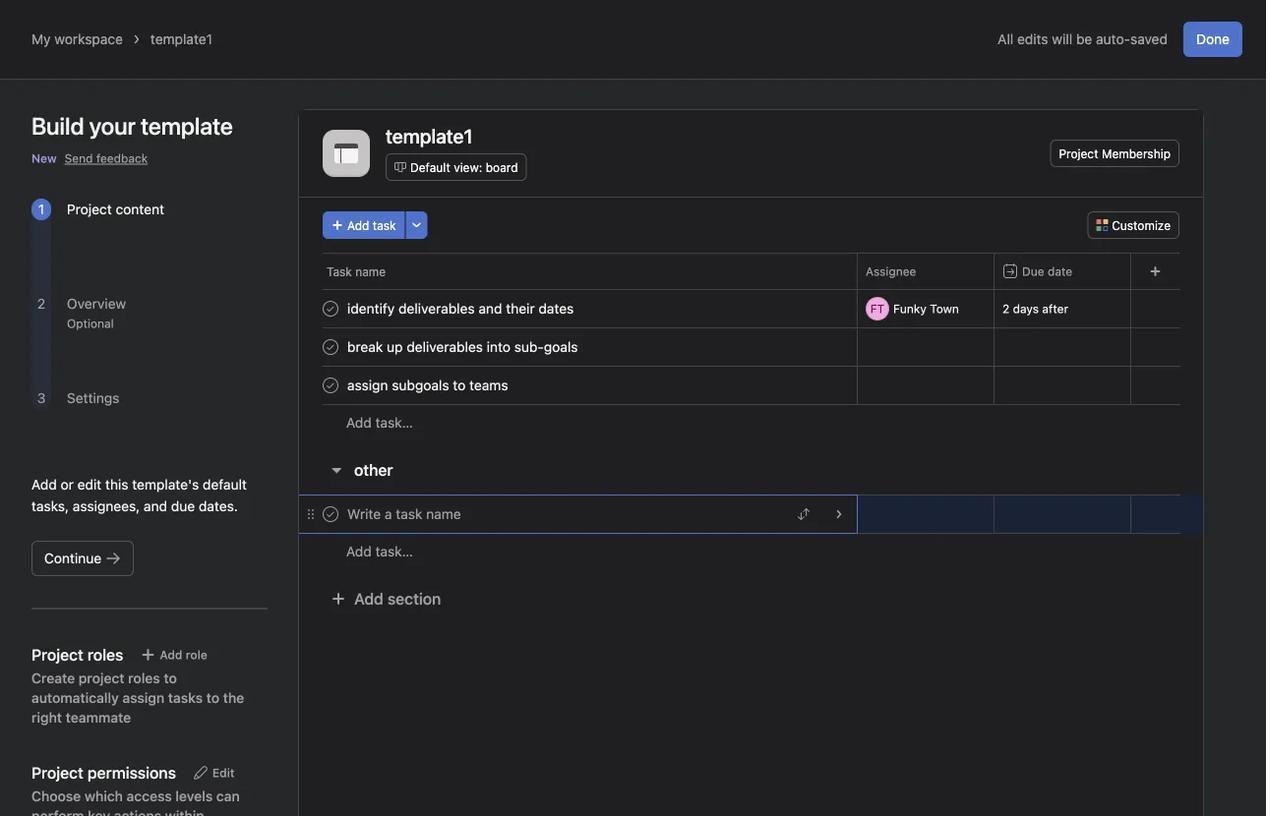 Task type: locate. For each thing, give the bounding box(es) containing it.
add up tasks,
[[31, 477, 57, 493]]

to
[[164, 671, 177, 687], [206, 690, 220, 707]]

overview optional
[[67, 296, 126, 331]]

customize button
[[1088, 212, 1180, 239]]

assign subgoals to teams cell
[[299, 366, 858, 405]]

add
[[347, 218, 370, 232], [346, 415, 372, 431], [31, 477, 57, 493], [346, 544, 372, 560], [354, 590, 384, 609], [160, 649, 183, 662]]

default view: board button
[[386, 154, 527, 181]]

add up add section button
[[346, 544, 372, 560]]

Write a task name text field
[[343, 505, 467, 525]]

add up other
[[346, 415, 372, 431]]

project right 1
[[67, 201, 112, 218]]

0 vertical spatial project
[[1059, 147, 1099, 160]]

create
[[31, 671, 75, 687]]

name or email
[[866, 508, 946, 522]]

1 vertical spatial project
[[67, 201, 112, 218]]

project permissions
[[31, 764, 176, 783]]

auto-
[[1096, 31, 1131, 47]]

feedback
[[96, 152, 148, 165]]

task
[[327, 265, 352, 279]]

move tasks between sections image
[[798, 303, 810, 315], [798, 509, 810, 521]]

will
[[1052, 31, 1073, 47]]

add task… up other 'button'
[[346, 415, 413, 431]]

assignee
[[866, 265, 917, 279]]

funky
[[894, 302, 927, 316]]

overview button
[[67, 296, 126, 312]]

assign subgoals to teams text field
[[343, 376, 514, 396]]

project for project content
[[67, 201, 112, 218]]

3 row from the top
[[299, 328, 1204, 367]]

project inside button
[[1059, 147, 1099, 160]]

settings
[[67, 390, 119, 406]]

or for name
[[902, 508, 913, 522]]

0 vertical spatial move tasks between sections image
[[798, 303, 810, 315]]

name
[[355, 265, 386, 279]]

task…
[[376, 415, 413, 431], [376, 544, 413, 560]]

workspace
[[54, 31, 123, 47]]

template image
[[335, 142, 358, 165]]

done
[[1197, 31, 1230, 47]]

ft button
[[866, 297, 890, 321]]

all edits will be auto-saved
[[998, 31, 1168, 47]]

template1
[[150, 31, 213, 47], [386, 124, 473, 147]]

add inside add or edit this template's default tasks, assignees, and due dates.
[[31, 477, 57, 493]]

0 horizontal spatial project
[[67, 201, 112, 218]]

be
[[1077, 31, 1093, 47]]

or left edit
[[61, 477, 74, 493]]

1 move tasks between sections image from the top
[[798, 303, 810, 315]]

add task… row down details image
[[299, 533, 1204, 570]]

1 row from the top
[[299, 253, 1204, 289]]

identify deliverables and their dates text field
[[343, 299, 580, 319]]

1 horizontal spatial project
[[1059, 147, 1099, 160]]

2 add task… from the top
[[346, 544, 413, 560]]

2 row from the top
[[299, 289, 1204, 329]]

project membership button
[[1051, 140, 1180, 167]]

details image
[[834, 509, 845, 521]]

and
[[144, 499, 167, 515]]

1 vertical spatial task…
[[376, 544, 413, 560]]

details image
[[834, 303, 845, 315]]

1 vertical spatial add task…
[[346, 544, 413, 560]]

task… down the "write a task name" text box
[[376, 544, 413, 560]]

my
[[31, 31, 51, 47]]

levels
[[176, 789, 213, 805]]

tasks
[[168, 690, 203, 707]]

access
[[127, 789, 172, 805]]

new
[[31, 152, 57, 165]]

default view: board
[[410, 160, 518, 174]]

add task… row
[[299, 405, 1204, 441], [299, 533, 1204, 570]]

assignees,
[[73, 499, 140, 515]]

1 vertical spatial or
[[902, 508, 913, 522]]

add role
[[160, 649, 207, 662]]

1 horizontal spatial to
[[206, 690, 220, 707]]

continue
[[44, 551, 102, 567]]

move tasks between sections image left details image
[[798, 509, 810, 521]]

move tasks between sections image for details icon
[[798, 303, 810, 315]]

all
[[998, 31, 1014, 47]]

cell
[[299, 495, 858, 534]]

or
[[61, 477, 74, 493], [902, 508, 913, 522]]

role
[[186, 649, 207, 662]]

row containing ft
[[299, 289, 1204, 329]]

1 horizontal spatial or
[[902, 508, 913, 522]]

town
[[930, 302, 959, 316]]

row
[[299, 253, 1204, 289], [299, 289, 1204, 329], [299, 328, 1204, 367], [299, 366, 1204, 405]]

section
[[388, 590, 441, 609]]

template's
[[132, 477, 199, 493]]

2 task… from the top
[[376, 544, 413, 560]]

0 vertical spatial or
[[61, 477, 74, 493]]

0 vertical spatial template1
[[150, 31, 213, 47]]

this
[[105, 477, 128, 493]]

project
[[1059, 147, 1099, 160], [67, 201, 112, 218]]

or inside row
[[902, 508, 913, 522]]

0 horizontal spatial to
[[164, 671, 177, 687]]

edit
[[213, 767, 235, 780]]

to left the
[[206, 690, 220, 707]]

funky town
[[894, 302, 959, 316]]

template1 up the default
[[386, 124, 473, 147]]

content
[[116, 201, 164, 218]]

tasks,
[[31, 499, 69, 515]]

1 vertical spatial add task… row
[[299, 533, 1204, 570]]

2 move tasks between sections image from the top
[[798, 509, 810, 521]]

0 vertical spatial task…
[[376, 415, 413, 431]]

to down the add role button
[[164, 671, 177, 687]]

1 add task… row from the top
[[299, 405, 1204, 441]]

move tasks between sections image inside name or email row
[[798, 509, 810, 521]]

add task… row up name or email row
[[299, 405, 1204, 441]]

1 vertical spatial template1
[[386, 124, 473, 147]]

more actions image
[[411, 219, 423, 231]]

template1 up your template
[[150, 31, 213, 47]]

task… down assign subgoals to teams text box
[[376, 415, 413, 431]]

move tasks between sections image left details icon
[[798, 303, 810, 315]]

due
[[1023, 265, 1045, 279]]

other
[[354, 461, 393, 480]]

other button
[[354, 453, 393, 488]]

or inside add or edit this template's default tasks, assignees, and due dates.
[[61, 477, 74, 493]]

move tasks between sections image inside identify deliverables and their dates cell
[[798, 303, 810, 315]]

due
[[171, 499, 195, 515]]

add section
[[354, 590, 441, 609]]

which
[[85, 789, 123, 805]]

build
[[31, 112, 84, 140]]

collapse task list for this section image
[[329, 463, 344, 478]]

add task…
[[346, 415, 413, 431], [346, 544, 413, 560]]

project
[[79, 671, 125, 687]]

add task… down the "write a task name" text box
[[346, 544, 413, 560]]

1 2 3
[[37, 201, 46, 406]]

1 vertical spatial move tasks between sections image
[[798, 509, 810, 521]]

send feedback link
[[65, 150, 148, 167]]

settings button
[[67, 390, 119, 406]]

0 vertical spatial add task…
[[346, 415, 413, 431]]

0 vertical spatial add task… row
[[299, 405, 1204, 441]]

or left email
[[902, 508, 913, 522]]

new send feedback
[[31, 152, 148, 165]]

saved
[[1131, 31, 1168, 47]]

actions
[[114, 809, 161, 817]]

project membership
[[1059, 147, 1171, 160]]

customize
[[1112, 218, 1171, 232]]

add role button
[[131, 642, 216, 669]]

project left membership
[[1059, 147, 1099, 160]]

0 horizontal spatial or
[[61, 477, 74, 493]]

my workspace
[[31, 31, 123, 47]]

email
[[917, 508, 946, 522]]

1 horizontal spatial template1
[[386, 124, 473, 147]]

0 horizontal spatial template1
[[150, 31, 213, 47]]

move tasks between sections image for details image
[[798, 509, 810, 521]]



Task type: vqa. For each thing, say whether or not it's contained in the screenshot.
role
yes



Task type: describe. For each thing, give the bounding box(es) containing it.
or for add
[[61, 477, 74, 493]]

key
[[88, 809, 110, 817]]

can
[[216, 789, 240, 805]]

2
[[37, 296, 45, 312]]

due date
[[1023, 265, 1073, 279]]

add left task
[[347, 218, 370, 232]]

project for project membership
[[1059, 147, 1099, 160]]

add left section
[[354, 590, 384, 609]]

date
[[1048, 265, 1073, 279]]

project content
[[67, 201, 164, 218]]

task name
[[327, 265, 386, 279]]

right teammate
[[31, 710, 131, 726]]

add or edit this template's default tasks, assignees, and due dates.
[[31, 477, 247, 515]]

add task
[[347, 218, 396, 232]]

edit
[[77, 477, 102, 493]]

add left role
[[160, 649, 183, 662]]

3
[[37, 390, 46, 406]]

1 vertical spatial to
[[206, 690, 220, 707]]

1 add task… from the top
[[346, 415, 413, 431]]

automatically
[[31, 690, 119, 707]]

add field image
[[1150, 266, 1162, 278]]

done button
[[1184, 22, 1243, 57]]

default
[[203, 477, 247, 493]]

membership
[[1102, 147, 1171, 160]]

break up deliverables into sub-goals text field
[[343, 338, 584, 357]]

ft
[[871, 302, 885, 316]]

0 vertical spatial to
[[164, 671, 177, 687]]

row containing task name
[[299, 253, 1204, 289]]

dates.
[[199, 499, 238, 515]]

project roles
[[31, 646, 123, 665]]

add task button
[[323, 212, 405, 239]]

default
[[410, 160, 451, 174]]

name
[[866, 508, 898, 522]]

board
[[486, 160, 518, 174]]

identify deliverables and their dates cell
[[299, 289, 858, 329]]

the
[[223, 690, 244, 707]]

optional
[[67, 317, 114, 331]]

my workspace link
[[31, 31, 123, 47]]

task
[[373, 218, 396, 232]]

choose
[[31, 789, 81, 805]]

overview
[[67, 296, 126, 312]]

continue button
[[31, 541, 134, 577]]

1
[[38, 201, 44, 218]]

choose which access levels can perform key actions withi
[[31, 789, 240, 817]]

2 add task… row from the top
[[299, 533, 1204, 570]]

assign
[[122, 690, 165, 707]]

send
[[65, 152, 93, 165]]

1 task… from the top
[[376, 415, 413, 431]]

edit button
[[184, 760, 244, 787]]

perform
[[31, 809, 84, 817]]

build your template
[[31, 112, 233, 140]]

edits
[[1018, 31, 1049, 47]]

roles
[[128, 671, 160, 687]]

4 row from the top
[[299, 366, 1204, 405]]

your template
[[89, 112, 233, 140]]

name or email row
[[299, 495, 1204, 534]]

create project roles to automatically assign tasks to the right teammate
[[31, 671, 244, 726]]

view:
[[454, 160, 483, 174]]

break up deliverables into sub-goals cell
[[299, 328, 858, 367]]

project content button
[[67, 201, 164, 218]]

add section button
[[323, 582, 449, 617]]



